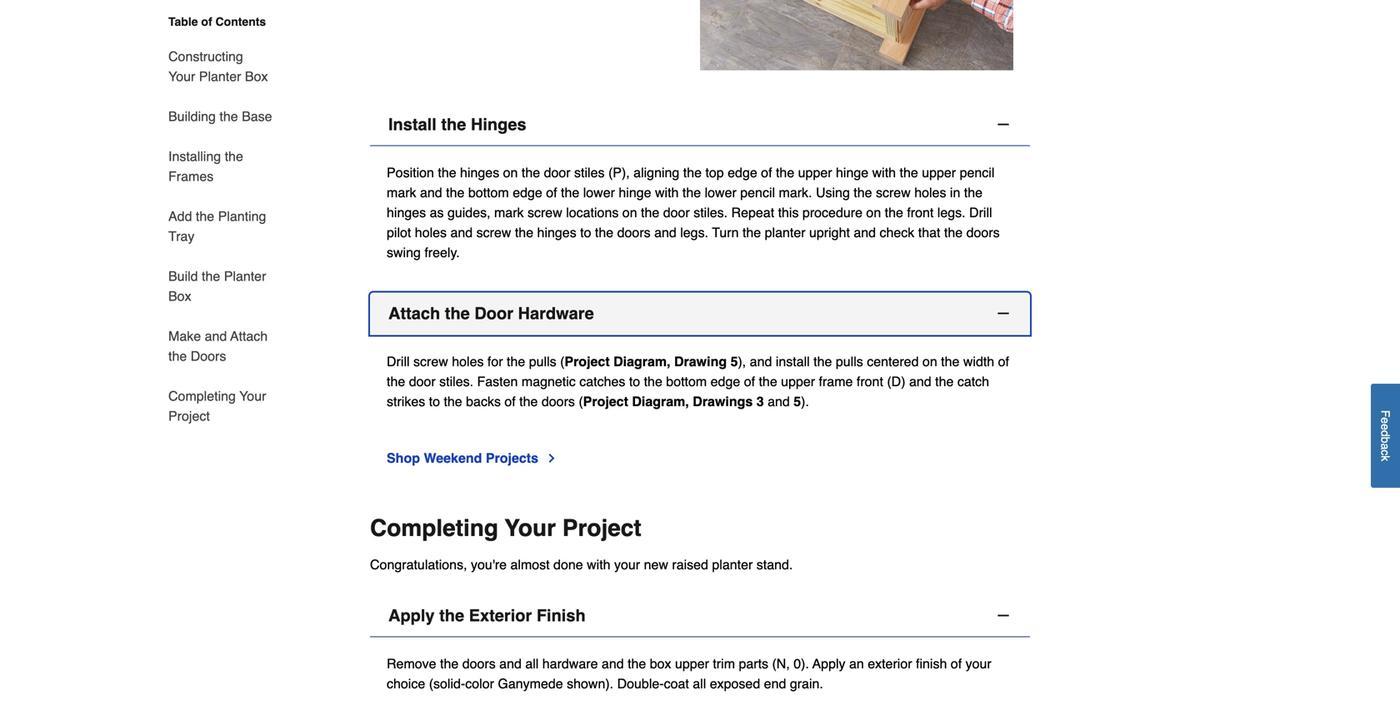Task type: describe. For each thing, give the bounding box(es) containing it.
frames
[[168, 169, 214, 184]]

drill inside position the hinges on the door stiles (p), aligning the top edge of the upper hinge with the upper pencil mark and the bottom edge of the lower hinge with the lower pencil mark. using the screw holes in the hinges as guides, mark screw locations on the door stiles. repeat this procedure on the front legs. drill pilot holes and screw the hinges to the doors and legs. turn the planter upright and check that the doors swing freely.
[[969, 205, 992, 220]]

building the base
[[168, 109, 272, 124]]

raised
[[672, 558, 708, 573]]

1 vertical spatial with
[[655, 185, 679, 200]]

completing your project inside table of contents 'element'
[[168, 389, 266, 424]]

2 vertical spatial to
[[429, 394, 440, 410]]

and right ),
[[750, 354, 772, 370]]

1 horizontal spatial holes
[[452, 354, 484, 370]]

make and attach the doors link
[[168, 317, 273, 377]]

doors inside remove the doors and all hardware and the box upper trim parts (n, 0). apply an exterior finish of your choice (solid-color ganymede shown). double-coat all exposed end grain.
[[462, 657, 496, 672]]

screw down guides,
[[476, 225, 511, 240]]

stiles. inside ), and install the pulls centered on the width of the door stiles. fasten magnetic catches to the bottom edge of the upper frame front (d) and the catch strikes to the backs of the doors (
[[439, 374, 473, 390]]

0 vertical spatial diagram,
[[614, 354, 671, 370]]

2 vertical spatial with
[[587, 558, 611, 573]]

backs
[[466, 394, 501, 410]]

install
[[776, 354, 810, 370]]

doors down the locations
[[617, 225, 651, 240]]

planter for your
[[199, 69, 241, 84]]

0 horizontal spatial all
[[525, 657, 539, 672]]

guides,
[[448, 205, 491, 220]]

attach the door hardware
[[388, 304, 594, 323]]

3
[[757, 394, 764, 410]]

0 horizontal spatial your
[[614, 558, 640, 573]]

),
[[738, 354, 746, 370]]

constructing
[[168, 49, 243, 64]]

add
[[168, 209, 192, 224]]

1 pulls from the left
[[529, 354, 556, 370]]

strikes
[[387, 394, 425, 410]]

the inside the installing the frames
[[225, 149, 243, 164]]

0).
[[794, 657, 809, 672]]

0 vertical spatial holes
[[914, 185, 946, 200]]

catch
[[958, 374, 989, 390]]

remove
[[387, 657, 436, 672]]

constructing your planter box
[[168, 49, 268, 84]]

screw left the locations
[[528, 205, 562, 220]]

installing the frames link
[[168, 137, 273, 197]]

1 horizontal spatial completing your project
[[370, 515, 642, 542]]

turn
[[712, 225, 739, 240]]

position
[[387, 165, 434, 180]]

1 vertical spatial pencil
[[740, 185, 775, 200]]

exterior
[[469, 607, 532, 626]]

stand.
[[757, 558, 793, 573]]

on inside ), and install the pulls centered on the width of the door stiles. fasten magnetic catches to the bottom edge of the upper frame front (d) and the catch strikes to the backs of the doors (
[[923, 354, 937, 370]]

planter for the
[[224, 269, 266, 284]]

build the planter box
[[168, 269, 266, 304]]

this
[[778, 205, 799, 220]]

finish
[[916, 657, 947, 672]]

project diagram, drawings 3 and 5 ).
[[583, 394, 809, 410]]

build the planter box link
[[168, 257, 273, 317]]

1 vertical spatial drill
[[387, 354, 410, 370]]

add the planting tray link
[[168, 197, 273, 257]]

check
[[880, 225, 915, 240]]

congratulations,
[[370, 558, 467, 573]]

1 vertical spatial diagram,
[[632, 394, 689, 410]]

mark.
[[779, 185, 812, 200]]

your for completing your project link
[[239, 389, 266, 404]]

d
[[1379, 431, 1392, 437]]

exposed
[[710, 677, 760, 692]]

minus image for install the hinges
[[995, 116, 1012, 133]]

the inside build the planter box
[[202, 269, 220, 284]]

finish
[[537, 607, 586, 626]]

(solid-
[[429, 677, 465, 692]]

fasten
[[477, 374, 518, 390]]

apply the exterior finish button
[[370, 596, 1030, 638]]

chevron right image
[[545, 452, 558, 465]]

grain.
[[790, 677, 823, 692]]

and up shown).
[[602, 657, 624, 672]]

1 vertical spatial 5
[[794, 394, 801, 410]]

that
[[918, 225, 941, 240]]

your for constructing your planter box link
[[168, 69, 195, 84]]

add the doors to the storage compartment. image
[[700, 0, 1014, 71]]

2 horizontal spatial to
[[629, 374, 640, 390]]

screw up check
[[876, 185, 911, 200]]

shop
[[387, 451, 420, 466]]

1 vertical spatial hinge
[[619, 185, 651, 200]]

1 vertical spatial holes
[[415, 225, 447, 240]]

on up check
[[866, 205, 881, 220]]

k
[[1379, 456, 1392, 462]]

f e e d b a c k
[[1379, 411, 1392, 462]]

( inside ), and install the pulls centered on the width of the door stiles. fasten magnetic catches to the bottom edge of the upper frame front (d) and the catch strikes to the backs of the doors (
[[579, 394, 583, 410]]

shop weekend projects link
[[387, 449, 558, 469]]

trim
[[713, 657, 735, 672]]

1 vertical spatial planter
[[712, 558, 753, 573]]

1 vertical spatial all
[[693, 677, 706, 692]]

1 horizontal spatial hinge
[[836, 165, 869, 180]]

project up catches
[[565, 354, 610, 370]]

upper up in
[[922, 165, 956, 180]]

parts
[[739, 657, 768, 672]]

b
[[1379, 437, 1392, 444]]

projects
[[486, 451, 538, 466]]

pulls inside ), and install the pulls centered on the width of the door stiles. fasten magnetic catches to the bottom edge of the upper frame front (d) and the catch strikes to the backs of the doors (
[[836, 354, 863, 370]]

contents
[[215, 15, 266, 28]]

attach inside button
[[388, 304, 440, 323]]

hardware
[[518, 304, 594, 323]]

door
[[475, 304, 513, 323]]

doors inside ), and install the pulls centered on the width of the door stiles. fasten magnetic catches to the bottom edge of the upper frame front (d) and the catch strikes to the backs of the doors (
[[542, 394, 575, 410]]

install
[[388, 115, 437, 134]]

add the planting tray
[[168, 209, 266, 244]]

an
[[849, 657, 864, 672]]

stiles
[[574, 165, 605, 180]]

completing your project link
[[168, 377, 273, 427]]

drawing
[[674, 354, 727, 370]]

and down guides,
[[450, 225, 473, 240]]

table
[[168, 15, 198, 28]]

minus image
[[995, 305, 1012, 322]]

remove the doors and all hardware and the box upper trim parts (n, 0). apply an exterior finish of your choice (solid-color ganymede shown). double-coat all exposed end grain.
[[387, 657, 992, 692]]

attach the door hardware button
[[370, 293, 1030, 335]]

installing
[[168, 149, 221, 164]]

in
[[950, 185, 960, 200]]

project inside completing your project
[[168, 409, 210, 424]]

constructing your planter box link
[[168, 37, 273, 97]]

almost
[[510, 558, 550, 573]]

choice
[[387, 677, 425, 692]]

weekend
[[424, 451, 482, 466]]

(n,
[[772, 657, 790, 672]]

and right 3
[[768, 394, 790, 410]]

apply inside remove the doors and all hardware and the box upper trim parts (n, 0). apply an exterior finish of your choice (solid-color ganymede shown). double-coat all exposed end grain.
[[813, 657, 846, 672]]



Task type: vqa. For each thing, say whether or not it's contained in the screenshot.
the Chat Invite Button "image" on the right
no



Task type: locate. For each thing, give the bounding box(es) containing it.
your inside remove the doors and all hardware and the box upper trim parts (n, 0). apply an exterior finish of your choice (solid-color ganymede shown). double-coat all exposed end grain.
[[966, 657, 992, 672]]

1 vertical spatial completing
[[370, 515, 498, 542]]

f
[[1379, 411, 1392, 418]]

aligning
[[634, 165, 680, 180]]

box inside constructing your planter box
[[245, 69, 268, 84]]

0 horizontal spatial attach
[[230, 329, 268, 344]]

c
[[1379, 450, 1392, 456]]

0 horizontal spatial apply
[[388, 607, 435, 626]]

hinge down (p),
[[619, 185, 651, 200]]

holes down as
[[415, 225, 447, 240]]

1 vertical spatial mark
[[494, 205, 524, 220]]

edge right top
[[728, 165, 757, 180]]

0 vertical spatial planter
[[765, 225, 806, 240]]

pulls up magnetic
[[529, 354, 556, 370]]

0 vertical spatial completing
[[168, 389, 236, 404]]

install the hinges
[[388, 115, 526, 134]]

1 vertical spatial legs.
[[680, 225, 708, 240]]

2 vertical spatial edge
[[711, 374, 740, 390]]

0 vertical spatial all
[[525, 657, 539, 672]]

1 vertical spatial attach
[[230, 329, 268, 344]]

1 horizontal spatial lower
[[705, 185, 737, 200]]

0 horizontal spatial your
[[168, 69, 195, 84]]

1 horizontal spatial all
[[693, 677, 706, 692]]

project down catches
[[583, 394, 628, 410]]

f e e d b a c k button
[[1371, 384, 1400, 489]]

upright
[[809, 225, 850, 240]]

1 horizontal spatial front
[[907, 205, 934, 220]]

on down hinges
[[503, 165, 518, 180]]

planter inside position the hinges on the door stiles (p), aligning the top edge of the upper hinge with the upper pencil mark and the bottom edge of the lower hinge with the lower pencil mark. using the screw holes in the hinges as guides, mark screw locations on the door stiles. repeat this procedure on the front legs. drill pilot holes and screw the hinges to the doors and legs. turn the planter upright and check that the doors swing freely.
[[765, 225, 806, 240]]

make and attach the doors
[[168, 329, 268, 364]]

end
[[764, 677, 786, 692]]

to right catches
[[629, 374, 640, 390]]

to right "strikes" at the bottom left of page
[[429, 394, 440, 410]]

of inside 'element'
[[201, 15, 212, 28]]

box for constructing your planter box
[[245, 69, 268, 84]]

2 horizontal spatial with
[[872, 165, 896, 180]]

planter inside build the planter box
[[224, 269, 266, 284]]

box inside build the planter box
[[168, 289, 191, 304]]

0 vertical spatial apply
[[388, 607, 435, 626]]

edge down hinges
[[513, 185, 542, 200]]

to down the locations
[[580, 225, 591, 240]]

building the base link
[[168, 97, 272, 137]]

completing inside completing your project
[[168, 389, 236, 404]]

upper inside remove the doors and all hardware and the box upper trim parts (n, 0). apply an exterior finish of your choice (solid-color ganymede shown). double-coat all exposed end grain.
[[675, 657, 709, 672]]

position the hinges on the door stiles (p), aligning the top edge of the upper hinge with the upper pencil mark and the bottom edge of the lower hinge with the lower pencil mark. using the screw holes in the hinges as guides, mark screw locations on the door stiles. repeat this procedure on the front legs. drill pilot holes and screw the hinges to the doors and legs. turn the planter upright and check that the doors swing freely.
[[387, 165, 1000, 260]]

mark down the position
[[387, 185, 416, 200]]

box for build the planter box
[[168, 289, 191, 304]]

upper down install
[[781, 374, 815, 390]]

0 vertical spatial mark
[[387, 185, 416, 200]]

0 vertical spatial stiles.
[[694, 205, 728, 220]]

0 horizontal spatial hinges
[[387, 205, 426, 220]]

( up magnetic
[[560, 354, 565, 370]]

apply inside apply the exterior finish button
[[388, 607, 435, 626]]

and inside make and attach the doors
[[205, 329, 227, 344]]

a
[[1379, 444, 1392, 450]]

all up ganymede
[[525, 657, 539, 672]]

edge inside ), and install the pulls centered on the width of the door stiles. fasten magnetic catches to the bottom edge of the upper frame front (d) and the catch strikes to the backs of the doors (
[[711, 374, 740, 390]]

0 horizontal spatial box
[[168, 289, 191, 304]]

edge
[[728, 165, 757, 180], [513, 185, 542, 200], [711, 374, 740, 390]]

the
[[220, 109, 238, 124], [441, 115, 466, 134], [225, 149, 243, 164], [438, 165, 456, 180], [522, 165, 540, 180], [683, 165, 702, 180], [776, 165, 794, 180], [900, 165, 918, 180], [446, 185, 465, 200], [561, 185, 579, 200], [683, 185, 701, 200], [854, 185, 872, 200], [964, 185, 983, 200], [641, 205, 660, 220], [885, 205, 903, 220], [196, 209, 214, 224], [515, 225, 534, 240], [595, 225, 614, 240], [743, 225, 761, 240], [944, 225, 963, 240], [202, 269, 220, 284], [445, 304, 470, 323], [168, 349, 187, 364], [507, 354, 525, 370], [814, 354, 832, 370], [941, 354, 960, 370], [387, 374, 405, 390], [644, 374, 662, 390], [759, 374, 777, 390], [935, 374, 954, 390], [444, 394, 462, 410], [519, 394, 538, 410], [439, 607, 464, 626], [440, 657, 459, 672], [628, 657, 646, 672]]

5
[[731, 354, 738, 370], [794, 394, 801, 410]]

e up d
[[1379, 418, 1392, 424]]

2 horizontal spatial holes
[[914, 185, 946, 200]]

front up that
[[907, 205, 934, 220]]

and left check
[[854, 225, 876, 240]]

mark
[[387, 185, 416, 200], [494, 205, 524, 220]]

1 horizontal spatial door
[[544, 165, 571, 180]]

centered
[[867, 354, 919, 370]]

1 lower from the left
[[583, 185, 615, 200]]

0 horizontal spatial holes
[[415, 225, 447, 240]]

0 horizontal spatial (
[[560, 354, 565, 370]]

front left (d)
[[857, 374, 883, 390]]

shown).
[[567, 677, 614, 692]]

1 horizontal spatial planter
[[765, 225, 806, 240]]

0 horizontal spatial pencil
[[740, 185, 775, 200]]

1 vertical spatial apply
[[813, 657, 846, 672]]

0 vertical spatial legs.
[[937, 205, 966, 220]]

attach down build the planter box link
[[230, 329, 268, 344]]

pencil up repeat
[[740, 185, 775, 200]]

hinges up pilot
[[387, 205, 426, 220]]

0 vertical spatial minus image
[[995, 116, 1012, 133]]

(d)
[[887, 374, 906, 390]]

pencil up in
[[960, 165, 995, 180]]

0 horizontal spatial front
[[857, 374, 883, 390]]

door down aligning
[[663, 205, 690, 220]]

top
[[705, 165, 724, 180]]

completing
[[168, 389, 236, 404], [370, 515, 498, 542]]

you're
[[471, 558, 507, 573]]

frame
[[819, 374, 853, 390]]

and up doors
[[205, 329, 227, 344]]

your left "new"
[[614, 558, 640, 573]]

your right finish
[[966, 657, 992, 672]]

table of contents element
[[148, 13, 273, 427]]

planter down this
[[765, 225, 806, 240]]

the inside make and attach the doors
[[168, 349, 187, 364]]

0 vertical spatial with
[[872, 165, 896, 180]]

2 vertical spatial hinges
[[537, 225, 577, 240]]

build
[[168, 269, 198, 284]]

1 vertical spatial box
[[168, 289, 191, 304]]

1 vertical spatial (
[[579, 394, 583, 410]]

bottom inside position the hinges on the door stiles (p), aligning the top edge of the upper hinge with the upper pencil mark and the bottom edge of the lower hinge with the lower pencil mark. using the screw holes in the hinges as guides, mark screw locations on the door stiles. repeat this procedure on the front legs. drill pilot holes and screw the hinges to the doors and legs. turn the planter upright and check that the doors swing freely.
[[468, 185, 509, 200]]

for
[[488, 354, 503, 370]]

2 pulls from the left
[[836, 354, 863, 370]]

procedure
[[803, 205, 863, 220]]

0 vertical spatial your
[[168, 69, 195, 84]]

repeat
[[731, 205, 774, 220]]

apply left an
[[813, 657, 846, 672]]

legs. left turn
[[680, 225, 708, 240]]

hinges
[[460, 165, 499, 180], [387, 205, 426, 220], [537, 225, 577, 240]]

stiles. up the backs
[[439, 374, 473, 390]]

planter down add the planting tray link
[[224, 269, 266, 284]]

your down constructing
[[168, 69, 195, 84]]

stiles.
[[694, 205, 728, 220], [439, 374, 473, 390]]

1 horizontal spatial to
[[580, 225, 591, 240]]

0 vertical spatial completing your project
[[168, 389, 266, 424]]

all right coat
[[693, 677, 706, 692]]

your down the make and attach the doors link
[[239, 389, 266, 404]]

of
[[201, 15, 212, 28], [761, 165, 772, 180], [546, 185, 557, 200], [998, 354, 1009, 370], [744, 374, 755, 390], [505, 394, 516, 410], [951, 657, 962, 672]]

e up b
[[1379, 424, 1392, 431]]

0 vertical spatial hinge
[[836, 165, 869, 180]]

0 horizontal spatial to
[[429, 394, 440, 410]]

locations
[[566, 205, 619, 220]]

with down aligning
[[655, 185, 679, 200]]

pilot
[[387, 225, 411, 240]]

1 vertical spatial planter
[[224, 269, 266, 284]]

completing your project up you're
[[370, 515, 642, 542]]

1 horizontal spatial (
[[579, 394, 583, 410]]

ganymede
[[498, 677, 563, 692]]

door up "strikes" at the bottom left of page
[[409, 374, 436, 390]]

1 horizontal spatial with
[[655, 185, 679, 200]]

0 vertical spatial attach
[[388, 304, 440, 323]]

2 e from the top
[[1379, 424, 1392, 431]]

completing up congratulations,
[[370, 515, 498, 542]]

pencil
[[960, 165, 995, 180], [740, 185, 775, 200]]

2 horizontal spatial hinges
[[537, 225, 577, 240]]

0 horizontal spatial completing your project
[[168, 389, 266, 424]]

minus image inside apply the exterior finish button
[[995, 608, 1012, 625]]

1 horizontal spatial pencil
[[960, 165, 995, 180]]

hinges
[[471, 115, 526, 134]]

apply
[[388, 607, 435, 626], [813, 657, 846, 672]]

planter down constructing
[[199, 69, 241, 84]]

minus image
[[995, 116, 1012, 133], [995, 608, 1012, 625]]

stiles. inside position the hinges on the door stiles (p), aligning the top edge of the upper hinge with the upper pencil mark and the bottom edge of the lower hinge with the lower pencil mark. using the screw holes in the hinges as guides, mark screw locations on the door stiles. repeat this procedure on the front legs. drill pilot holes and screw the hinges to the doors and legs. turn the planter upright and check that the doors swing freely.
[[694, 205, 728, 220]]

box down "build"
[[168, 289, 191, 304]]

diagram, down drawing
[[632, 394, 689, 410]]

doors
[[617, 225, 651, 240], [966, 225, 1000, 240], [542, 394, 575, 410], [462, 657, 496, 672]]

1 e from the top
[[1379, 418, 1392, 424]]

0 horizontal spatial 5
[[731, 354, 738, 370]]

0 horizontal spatial mark
[[387, 185, 416, 200]]

exterior
[[868, 657, 912, 672]]

and up as
[[420, 185, 442, 200]]

color
[[465, 677, 494, 692]]

2 horizontal spatial your
[[505, 515, 556, 542]]

box
[[245, 69, 268, 84], [168, 289, 191, 304]]

the inside "add the planting tray"
[[196, 209, 214, 224]]

2 horizontal spatial door
[[663, 205, 690, 220]]

diagram,
[[614, 354, 671, 370], [632, 394, 689, 410]]

front inside position the hinges on the door stiles (p), aligning the top edge of the upper hinge with the upper pencil mark and the bottom edge of the lower hinge with the lower pencil mark. using the screw holes in the hinges as guides, mark screw locations on the door stiles. repeat this procedure on the front legs. drill pilot holes and screw the hinges to the doors and legs. turn the planter upright and check that the doors swing freely.
[[907, 205, 934, 220]]

(p),
[[608, 165, 630, 180]]

1 horizontal spatial your
[[966, 657, 992, 672]]

box up base
[[245, 69, 268, 84]]

your up almost
[[505, 515, 556, 542]]

1 horizontal spatial hinges
[[460, 165, 499, 180]]

install the hinges button
[[370, 104, 1030, 146]]

pulls up frame
[[836, 354, 863, 370]]

bottom
[[468, 185, 509, 200], [666, 374, 707, 390]]

on right the locations
[[622, 205, 637, 220]]

your inside completing your project
[[239, 389, 266, 404]]

minus image for apply the exterior finish
[[995, 608, 1012, 625]]

1 horizontal spatial attach
[[388, 304, 440, 323]]

0 horizontal spatial bottom
[[468, 185, 509, 200]]

( down catches
[[579, 394, 583, 410]]

), and install the pulls centered on the width of the door stiles. fasten magnetic catches to the bottom edge of the upper frame front (d) and the catch strikes to the backs of the doors (
[[387, 354, 1009, 410]]

minus image inside install the hinges button
[[995, 116, 1012, 133]]

0 vertical spatial edge
[[728, 165, 757, 180]]

diagram, up catches
[[614, 354, 671, 370]]

all
[[525, 657, 539, 672], [693, 677, 706, 692]]

1 vertical spatial edge
[[513, 185, 542, 200]]

with right done
[[587, 558, 611, 573]]

project up congratulations, you're almost done with your new raised planter stand.
[[562, 515, 642, 542]]

freely.
[[425, 245, 460, 260]]

0 vertical spatial planter
[[199, 69, 241, 84]]

upper up using
[[798, 165, 832, 180]]

make
[[168, 329, 201, 344]]

0 horizontal spatial lower
[[583, 185, 615, 200]]

0 horizontal spatial door
[[409, 374, 436, 390]]

door
[[544, 165, 571, 180], [663, 205, 690, 220], [409, 374, 436, 390]]

base
[[242, 109, 272, 124]]

1 horizontal spatial legs.
[[937, 205, 966, 220]]

and
[[420, 185, 442, 200], [450, 225, 473, 240], [654, 225, 677, 240], [854, 225, 876, 240], [205, 329, 227, 344], [750, 354, 772, 370], [909, 374, 932, 390], [768, 394, 790, 410], [499, 657, 522, 672], [602, 657, 624, 672]]

project
[[565, 354, 610, 370], [583, 394, 628, 410], [168, 409, 210, 424], [562, 515, 642, 542]]

1 horizontal spatial pulls
[[836, 354, 863, 370]]

and up ganymede
[[499, 657, 522, 672]]

doors right that
[[966, 225, 1000, 240]]

doors down magnetic
[[542, 394, 575, 410]]

congratulations, you're almost done with your new raised planter stand.
[[370, 558, 793, 573]]

upper inside ), and install the pulls centered on the width of the door stiles. fasten magnetic catches to the bottom edge of the upper frame front (d) and the catch strikes to the backs of the doors (
[[781, 374, 815, 390]]

holes left for
[[452, 354, 484, 370]]

1 vertical spatial hinges
[[387, 205, 426, 220]]

drawings
[[693, 394, 753, 410]]

project down doors
[[168, 409, 210, 424]]

planter
[[765, 225, 806, 240], [712, 558, 753, 573]]

1 vertical spatial door
[[663, 205, 690, 220]]

5 right 3
[[794, 394, 801, 410]]

door left stiles
[[544, 165, 571, 180]]

holes
[[914, 185, 946, 200], [415, 225, 447, 240], [452, 354, 484, 370]]

bottom inside ), and install the pulls centered on the width of the door stiles. fasten magnetic catches to the bottom edge of the upper frame front (d) and the catch strikes to the backs of the doors (
[[666, 374, 707, 390]]

attach
[[388, 304, 440, 323], [230, 329, 268, 344]]

0 vertical spatial pencil
[[960, 165, 995, 180]]

0 vertical spatial to
[[580, 225, 591, 240]]

0 horizontal spatial with
[[587, 558, 611, 573]]

door inside ), and install the pulls centered on the width of the door stiles. fasten magnetic catches to the bottom edge of the upper frame front (d) and the catch strikes to the backs of the doors (
[[409, 374, 436, 390]]

1 vertical spatial stiles.
[[439, 374, 473, 390]]

1 vertical spatial front
[[857, 374, 883, 390]]

doors
[[191, 349, 226, 364]]

0 horizontal spatial drill
[[387, 354, 410, 370]]

using
[[816, 185, 850, 200]]

1 vertical spatial your
[[239, 389, 266, 404]]

your
[[614, 558, 640, 573], [966, 657, 992, 672]]

planter inside constructing your planter box
[[199, 69, 241, 84]]

magnetic
[[522, 374, 576, 390]]

1 horizontal spatial drill
[[969, 205, 992, 220]]

1 vertical spatial to
[[629, 374, 640, 390]]

upper
[[798, 165, 832, 180], [922, 165, 956, 180], [781, 374, 815, 390], [675, 657, 709, 672]]

drill
[[969, 205, 992, 220], [387, 354, 410, 370]]

planter
[[199, 69, 241, 84], [224, 269, 266, 284]]

to inside position the hinges on the door stiles (p), aligning the top edge of the upper hinge with the upper pencil mark and the bottom edge of the lower hinge with the lower pencil mark. using the screw holes in the hinges as guides, mark screw locations on the door stiles. repeat this procedure on the front legs. drill pilot holes and screw the hinges to the doors and legs. turn the planter upright and check that the doors swing freely.
[[580, 225, 591, 240]]

tray
[[168, 229, 195, 244]]

0 vertical spatial 5
[[731, 354, 738, 370]]

apply up remove
[[388, 607, 435, 626]]

1 vertical spatial your
[[966, 657, 992, 672]]

mark right guides,
[[494, 205, 524, 220]]

edge up drawings
[[711, 374, 740, 390]]

on right centered
[[923, 354, 937, 370]]

holes left in
[[914, 185, 946, 200]]

1 minus image from the top
[[995, 116, 1012, 133]]

on
[[503, 165, 518, 180], [622, 205, 637, 220], [866, 205, 881, 220], [923, 354, 937, 370]]

stiles. up turn
[[694, 205, 728, 220]]

completing down doors
[[168, 389, 236, 404]]

attach inside make and attach the doors
[[230, 329, 268, 344]]

attach down swing
[[388, 304, 440, 323]]

2 vertical spatial holes
[[452, 354, 484, 370]]

2 lower from the left
[[705, 185, 737, 200]]

apply the exterior finish
[[388, 607, 586, 626]]

screw up "strikes" at the bottom left of page
[[413, 354, 448, 370]]

hinges down the locations
[[537, 225, 577, 240]]

1 horizontal spatial completing
[[370, 515, 498, 542]]

hinge up using
[[836, 165, 869, 180]]

width
[[963, 354, 995, 370]]

installing the frames
[[168, 149, 243, 184]]

shop weekend projects
[[387, 451, 538, 466]]

upper up coat
[[675, 657, 709, 672]]

bottom up project diagram, drawings 3 and 5 ).
[[666, 374, 707, 390]]

1 vertical spatial bottom
[[666, 374, 707, 390]]

front
[[907, 205, 934, 220], [857, 374, 883, 390]]

planting
[[218, 209, 266, 224]]

0 vertical spatial hinges
[[460, 165, 499, 180]]

legs. down in
[[937, 205, 966, 220]]

1 vertical spatial minus image
[[995, 608, 1012, 625]]

of inside remove the doors and all hardware and the box upper trim parts (n, 0). apply an exterior finish of your choice (solid-color ganymede shown). double-coat all exposed end grain.
[[951, 657, 962, 672]]

with up check
[[872, 165, 896, 180]]

5 right drawing
[[731, 354, 738, 370]]

1 vertical spatial completing your project
[[370, 515, 642, 542]]

0 vertical spatial box
[[245, 69, 268, 84]]

1 horizontal spatial your
[[239, 389, 266, 404]]

front inside ), and install the pulls centered on the width of the door stiles. fasten magnetic catches to the bottom edge of the upper frame front (d) and the catch strikes to the backs of the doors (
[[857, 374, 883, 390]]

lower up the locations
[[583, 185, 615, 200]]

).
[[801, 394, 809, 410]]

0 horizontal spatial stiles.
[[439, 374, 473, 390]]

hardware
[[542, 657, 598, 672]]

bottom up guides,
[[468, 185, 509, 200]]

0 horizontal spatial planter
[[712, 558, 753, 573]]

planter right raised
[[712, 558, 753, 573]]

coat
[[664, 677, 689, 692]]

2 minus image from the top
[[995, 608, 1012, 625]]

hinges up guides,
[[460, 165, 499, 180]]

completing your project down doors
[[168, 389, 266, 424]]

and left turn
[[654, 225, 677, 240]]

your inside constructing your planter box
[[168, 69, 195, 84]]

0 vertical spatial drill
[[969, 205, 992, 220]]

1 horizontal spatial box
[[245, 69, 268, 84]]

doors up color
[[462, 657, 496, 672]]

and right (d)
[[909, 374, 932, 390]]

lower down top
[[705, 185, 737, 200]]



